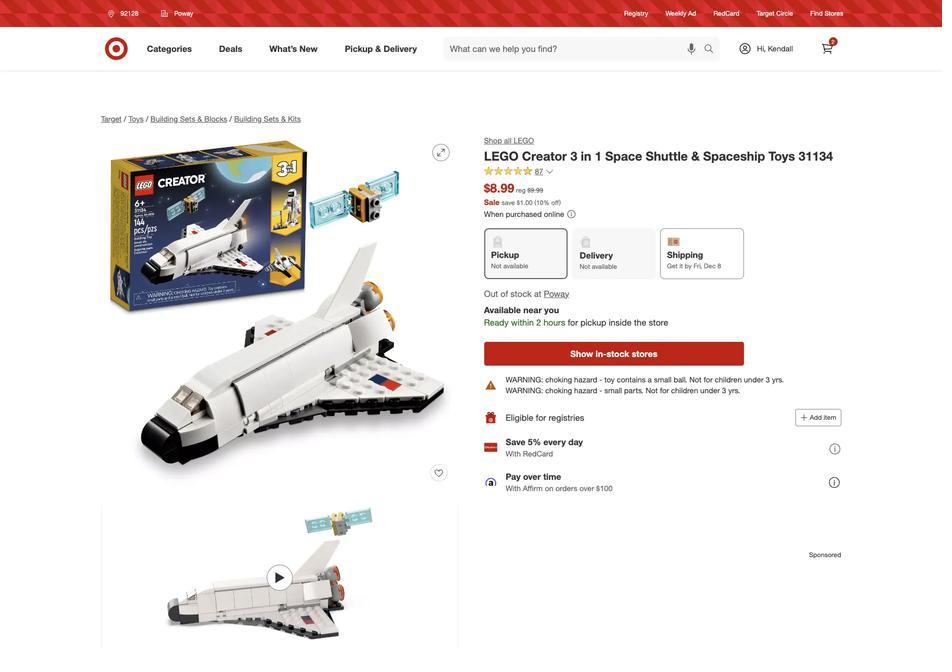 Task type: locate. For each thing, give the bounding box(es) containing it.
3 inside shop all lego lego creator 3 in 1 space shuttle & spaceship toys 31134
[[570, 148, 577, 163]]

0 horizontal spatial small
[[604, 386, 622, 395]]

building right the blocks
[[234, 114, 262, 123]]

1 horizontal spatial 2
[[832, 38, 835, 45]]

available inside delivery not available
[[592, 263, 617, 271]]

target
[[757, 9, 775, 18], [101, 114, 122, 123]]

1 horizontal spatial children
[[715, 375, 742, 384]]

1 - from the top
[[599, 375, 602, 384]]

$
[[517, 198, 520, 206]]

1 vertical spatial delivery
[[580, 250, 613, 261]]

0 vertical spatial hazard
[[574, 375, 597, 384]]

5%
[[528, 437, 541, 447]]

1 horizontal spatial over
[[580, 484, 594, 493]]

delivery
[[384, 43, 417, 54], [580, 250, 613, 261]]

2 choking from the top
[[545, 386, 572, 395]]

in
[[581, 148, 591, 163]]

2 down the stores
[[832, 38, 835, 45]]

1 vertical spatial with
[[506, 484, 521, 493]]

1 vertical spatial children
[[671, 386, 698, 395]]

circle
[[776, 9, 793, 18]]

0 horizontal spatial delivery
[[384, 43, 417, 54]]

/ right the blocks
[[229, 114, 232, 123]]

hazard left the toy
[[574, 375, 597, 384]]

0 horizontal spatial available
[[503, 262, 529, 270]]

0 vertical spatial 3
[[570, 148, 577, 163]]

2 with from the top
[[506, 484, 521, 493]]

92128
[[120, 9, 138, 17]]

0 horizontal spatial target
[[101, 114, 122, 123]]

ready
[[484, 317, 509, 328]]

pay
[[506, 471, 521, 482]]

in-
[[596, 349, 607, 359]]

contains
[[617, 375, 646, 384]]

0 vertical spatial pickup
[[345, 43, 373, 54]]

all
[[504, 136, 512, 145]]

toys
[[129, 114, 144, 123], [769, 148, 795, 163]]

not up 'out'
[[491, 262, 502, 270]]

with down pay
[[506, 484, 521, 493]]

1 horizontal spatial 3
[[722, 386, 726, 395]]

target link
[[101, 114, 122, 123]]

choking up registries
[[545, 386, 572, 395]]

1 horizontal spatial toys
[[769, 148, 795, 163]]

1 horizontal spatial target
[[757, 9, 775, 18]]

2 inside available near you ready within 2 hours for pickup inside the store
[[536, 317, 541, 328]]

1 vertical spatial pickup
[[491, 250, 519, 261]]

0 horizontal spatial stock
[[510, 288, 532, 299]]

you
[[544, 305, 559, 316]]

1 horizontal spatial under
[[744, 375, 764, 384]]

registry
[[624, 9, 648, 18]]

2 link
[[815, 37, 839, 61]]

children down ball.
[[671, 386, 698, 395]]

find stores link
[[810, 9, 843, 18]]

1 horizontal spatial available
[[592, 263, 617, 271]]

for right hours
[[568, 317, 578, 328]]

redcard right ad
[[714, 9, 740, 18]]

0 horizontal spatial yrs.
[[728, 386, 740, 395]]

hazard
[[574, 375, 597, 384], [574, 386, 597, 395]]

stock inside show in-stock stores button
[[607, 349, 629, 359]]

0 vertical spatial -
[[599, 375, 602, 384]]

over left $100
[[580, 484, 594, 493]]

lego right all
[[514, 136, 534, 145]]

poway up you
[[544, 288, 569, 299]]

target circle
[[757, 9, 793, 18]]

1 hazard from the top
[[574, 375, 597, 384]]

children right ball.
[[715, 375, 742, 384]]

1 horizontal spatial delivery
[[580, 250, 613, 261]]

online
[[544, 209, 564, 218]]

redcard link
[[714, 9, 740, 18]]

- left parts.
[[599, 386, 602, 395]]

toys inside shop all lego lego creator 3 in 1 space shuttle & spaceship toys 31134
[[769, 148, 795, 163]]

1 vertical spatial over
[[580, 484, 594, 493]]

2 / from the left
[[146, 114, 148, 123]]

poway
[[174, 9, 193, 17], [544, 288, 569, 299]]

small
[[654, 375, 672, 384], [604, 386, 622, 395]]

0 horizontal spatial /
[[124, 114, 126, 123]]

building
[[150, 114, 178, 123], [234, 114, 262, 123]]

on
[[545, 484, 553, 493]]

1 horizontal spatial small
[[654, 375, 672, 384]]

0 horizontal spatial children
[[671, 386, 698, 395]]

with inside pay over time with affirm on orders over $100
[[506, 484, 521, 493]]

toys right target link
[[129, 114, 144, 123]]

1 horizontal spatial yrs.
[[772, 375, 784, 384]]

pickup right new
[[345, 43, 373, 54]]

0 vertical spatial choking
[[545, 375, 572, 384]]

sets left kits at the top left
[[264, 114, 279, 123]]

1 horizontal spatial /
[[146, 114, 148, 123]]

0 vertical spatial poway
[[174, 9, 193, 17]]

shipping
[[667, 250, 703, 261]]

target left circle
[[757, 9, 775, 18]]

1 vertical spatial hazard
[[574, 386, 597, 395]]

0 horizontal spatial toys
[[129, 114, 144, 123]]

1 vertical spatial poway
[[544, 288, 569, 299]]

1 vertical spatial 3
[[766, 375, 770, 384]]

weekly ad link
[[666, 9, 696, 18]]

0 vertical spatial delivery
[[384, 43, 417, 54]]

-
[[599, 375, 602, 384], [599, 386, 602, 395]]

poway button
[[154, 4, 200, 23]]

save
[[502, 198, 515, 206]]

0 vertical spatial 2
[[832, 38, 835, 45]]

1 horizontal spatial building
[[234, 114, 262, 123]]

redcard down 5%
[[523, 449, 553, 458]]

pickup not available
[[491, 250, 529, 270]]

& inside shop all lego lego creator 3 in 1 space shuttle & spaceship toys 31134
[[691, 148, 700, 163]]

92128 button
[[101, 4, 150, 23]]

0 vertical spatial redcard
[[714, 9, 740, 18]]

1 vertical spatial toys
[[769, 148, 795, 163]]

hazard up registries
[[574, 386, 597, 395]]

over up affirm
[[523, 471, 541, 482]]

available near you ready within 2 hours for pickup inside the store
[[484, 305, 668, 328]]

by
[[685, 262, 692, 270]]

/ left toys link
[[124, 114, 126, 123]]

2 vertical spatial 3
[[722, 386, 726, 395]]

stock left stores
[[607, 349, 629, 359]]

target for target circle
[[757, 9, 775, 18]]

0 horizontal spatial building
[[150, 114, 178, 123]]

3 / from the left
[[229, 114, 232, 123]]

available for delivery
[[592, 263, 617, 271]]

sets left the blocks
[[180, 114, 195, 123]]

toys left the 31134
[[769, 148, 795, 163]]

lego creator 3 in 1 space shuttle &#38; spaceship toys 31134, 1 of 11 image
[[101, 135, 458, 492]]

lego down all
[[484, 148, 519, 163]]

1 vertical spatial target
[[101, 114, 122, 123]]

weekly ad
[[666, 9, 696, 18]]

0 horizontal spatial poway
[[174, 9, 193, 17]]

not
[[491, 262, 502, 270], [580, 263, 590, 271], [689, 375, 702, 384], [646, 386, 658, 395]]

0 vertical spatial over
[[523, 471, 541, 482]]

1 vertical spatial stock
[[607, 349, 629, 359]]

available
[[503, 262, 529, 270], [592, 263, 617, 271]]

for
[[568, 317, 578, 328], [704, 375, 713, 384], [660, 386, 669, 395], [536, 412, 546, 423]]

pickup inside 'link'
[[345, 43, 373, 54]]

when purchased online
[[484, 209, 564, 218]]

pickup inside pickup not available
[[491, 250, 519, 261]]

0 horizontal spatial under
[[700, 386, 720, 395]]

1 / from the left
[[124, 114, 126, 123]]

pickup
[[345, 43, 373, 54], [491, 250, 519, 261]]

0 horizontal spatial pickup
[[345, 43, 373, 54]]

1 vertical spatial redcard
[[523, 449, 553, 458]]

hi,
[[757, 44, 766, 53]]

lego
[[514, 136, 534, 145], [484, 148, 519, 163]]

target left toys link
[[101, 114, 122, 123]]

target circle link
[[757, 9, 793, 18]]

pickup up of
[[491, 250, 519, 261]]

$8.99
[[484, 180, 514, 195]]

out
[[484, 288, 498, 299]]

0 horizontal spatial sets
[[180, 114, 195, 123]]

reg
[[516, 186, 526, 194]]

choking down show
[[545, 375, 572, 384]]

choking
[[545, 375, 572, 384], [545, 386, 572, 395]]

1 horizontal spatial redcard
[[714, 9, 740, 18]]

$9.99
[[527, 186, 543, 194]]

0 horizontal spatial 2
[[536, 317, 541, 328]]

small right a at the bottom of the page
[[654, 375, 672, 384]]

delivery inside 'link'
[[384, 43, 417, 54]]

0 vertical spatial warning:
[[506, 375, 543, 384]]

0 vertical spatial with
[[506, 449, 521, 458]]

1 vertical spatial under
[[700, 386, 720, 395]]

save 5% every day with redcard
[[506, 437, 583, 458]]

1 vertical spatial warning:
[[506, 386, 543, 395]]

search button
[[699, 37, 725, 63]]

affirm
[[523, 484, 543, 493]]

available inside pickup not available
[[503, 262, 529, 270]]

0 horizontal spatial over
[[523, 471, 541, 482]]

not up available near you ready within 2 hours for pickup inside the store
[[580, 263, 590, 271]]

small down the toy
[[604, 386, 622, 395]]

0 horizontal spatial redcard
[[523, 449, 553, 458]]

1 with from the top
[[506, 449, 521, 458]]

2 horizontal spatial /
[[229, 114, 232, 123]]

near
[[523, 305, 542, 316]]

of
[[501, 288, 508, 299]]

hours
[[544, 317, 565, 328]]

2 down near
[[536, 317, 541, 328]]

0 vertical spatial yrs.
[[772, 375, 784, 384]]

- left the toy
[[599, 375, 602, 384]]

purchased
[[506, 209, 542, 218]]

with down save
[[506, 449, 521, 458]]

/ right toys link
[[146, 114, 148, 123]]

delivery inside delivery not available
[[580, 250, 613, 261]]

1 vertical spatial choking
[[545, 386, 572, 395]]

ball.
[[674, 375, 687, 384]]

day
[[568, 437, 583, 447]]

find
[[810, 9, 823, 18]]

with inside save 5% every day with redcard
[[506, 449, 521, 458]]

1 horizontal spatial pickup
[[491, 250, 519, 261]]

poway up categories link at left
[[174, 9, 193, 17]]

2
[[832, 38, 835, 45], [536, 317, 541, 328]]

building right toys link
[[150, 114, 178, 123]]

sponsored
[[809, 551, 841, 559]]

2 warning: from the top
[[506, 386, 543, 395]]

0 vertical spatial target
[[757, 9, 775, 18]]

blocks
[[204, 114, 227, 123]]

eligible
[[506, 412, 534, 423]]

0 vertical spatial stock
[[510, 288, 532, 299]]

toy
[[604, 375, 615, 384]]

target / toys / building sets & blocks / building sets & kits
[[101, 114, 301, 123]]

poway inside dropdown button
[[174, 9, 193, 17]]

at
[[534, 288, 541, 299]]

under
[[744, 375, 764, 384], [700, 386, 720, 395]]

0 vertical spatial toys
[[129, 114, 144, 123]]

with
[[506, 449, 521, 458], [506, 484, 521, 493]]

1 horizontal spatial stock
[[607, 349, 629, 359]]

weekly
[[666, 9, 686, 18]]

/
[[124, 114, 126, 123], [146, 114, 148, 123], [229, 114, 232, 123]]

0 horizontal spatial 3
[[570, 148, 577, 163]]

1 horizontal spatial sets
[[264, 114, 279, 123]]

stock left at
[[510, 288, 532, 299]]

time
[[543, 471, 561, 482]]

1 vertical spatial -
[[599, 386, 602, 395]]

1 vertical spatial 2
[[536, 317, 541, 328]]

over
[[523, 471, 541, 482], [580, 484, 594, 493]]



Task type: vqa. For each thing, say whether or not it's contained in the screenshot.
Compounds
no



Task type: describe. For each thing, give the bounding box(es) containing it.
warning: choking hazard - toy contains a small ball. not for children under 3 yrs. warning: choking hazard - small parts. not for children under 3 yrs.
[[506, 375, 784, 395]]

new
[[299, 43, 318, 54]]

registry link
[[624, 9, 648, 18]]

2 - from the top
[[599, 386, 602, 395]]

image gallery element
[[101, 135, 458, 648]]

categories
[[147, 43, 192, 54]]

stores
[[825, 9, 843, 18]]

hi, kendall
[[757, 44, 793, 53]]

space
[[605, 148, 642, 163]]

not inside delivery not available
[[580, 263, 590, 271]]

)
[[559, 198, 561, 206]]

within
[[511, 317, 534, 328]]

dec
[[704, 262, 716, 270]]

stock for in-
[[607, 349, 629, 359]]

1 choking from the top
[[545, 375, 572, 384]]

registries
[[549, 412, 584, 423]]

delivery not available
[[580, 250, 617, 271]]

not inside pickup not available
[[491, 262, 502, 270]]

$100
[[596, 484, 613, 493]]

stores
[[632, 349, 658, 359]]

item
[[824, 413, 836, 422]]

available
[[484, 305, 521, 316]]

2 horizontal spatial 3
[[766, 375, 770, 384]]

8
[[718, 262, 721, 270]]

deals link
[[210, 37, 256, 61]]

0 vertical spatial lego
[[514, 136, 534, 145]]

redcard inside save 5% every day with redcard
[[523, 449, 553, 458]]

it
[[680, 262, 683, 270]]

sale
[[484, 197, 500, 206]]

show in-stock stores
[[570, 349, 658, 359]]

not down a at the bottom of the page
[[646, 386, 658, 395]]

categories link
[[138, 37, 205, 61]]

0 vertical spatial small
[[654, 375, 672, 384]]

1 building from the left
[[150, 114, 178, 123]]

2 sets from the left
[[264, 114, 279, 123]]

87
[[535, 167, 543, 176]]

for right parts.
[[660, 386, 669, 395]]

available for pickup
[[503, 262, 529, 270]]

toys link
[[129, 114, 144, 123]]

shuttle
[[646, 148, 688, 163]]

what's new link
[[260, 37, 331, 61]]

off
[[551, 198, 559, 206]]

1
[[595, 148, 602, 163]]

target for target / toys / building sets & blocks / building sets & kits
[[101, 114, 122, 123]]

building sets & kits link
[[234, 114, 301, 123]]

poway button
[[544, 288, 569, 300]]

creator
[[522, 148, 567, 163]]

shop
[[484, 136, 502, 145]]

lego creator 3 in 1 space shuttle &#38; spaceship toys 31134, 2 of 11, play video image
[[101, 501, 458, 648]]

add item
[[810, 413, 836, 422]]

search
[[699, 44, 725, 55]]

1 warning: from the top
[[506, 375, 543, 384]]

0 vertical spatial children
[[715, 375, 742, 384]]

pickup
[[580, 317, 606, 328]]

kendall
[[768, 44, 793, 53]]

10
[[536, 198, 543, 206]]

save
[[506, 437, 526, 447]]

what's
[[269, 43, 297, 54]]

what's new
[[269, 43, 318, 54]]

the
[[634, 317, 646, 328]]

1 horizontal spatial poway
[[544, 288, 569, 299]]

inside
[[609, 317, 632, 328]]

pickup & delivery link
[[336, 37, 431, 61]]

shipping get it by fri, dec 8
[[667, 250, 721, 270]]

1.00
[[520, 198, 533, 206]]

store
[[649, 317, 668, 328]]

87 link
[[484, 166, 554, 178]]

2 building from the left
[[234, 114, 262, 123]]

find stores
[[810, 9, 843, 18]]

when
[[484, 209, 504, 218]]

for right eligible
[[536, 412, 546, 423]]

spaceship
[[703, 148, 765, 163]]

1 vertical spatial lego
[[484, 148, 519, 163]]

for inside available near you ready within 2 hours for pickup inside the store
[[568, 317, 578, 328]]

pickup for &
[[345, 43, 373, 54]]

1 vertical spatial small
[[604, 386, 622, 395]]

get
[[667, 262, 678, 270]]

& inside pickup & delivery 'link'
[[375, 43, 381, 54]]

0 vertical spatial under
[[744, 375, 764, 384]]

for right ball.
[[704, 375, 713, 384]]

kits
[[288, 114, 301, 123]]

add item button
[[795, 409, 841, 426]]

What can we help you find? suggestions appear below search field
[[444, 37, 707, 61]]

fri,
[[694, 262, 702, 270]]

a
[[648, 375, 652, 384]]

1 sets from the left
[[180, 114, 195, 123]]

$8.99 reg $9.99 sale save $ 1.00 ( 10 % off )
[[484, 180, 561, 206]]

stock for of
[[510, 288, 532, 299]]

pickup for not
[[491, 250, 519, 261]]

2 hazard from the top
[[574, 386, 597, 395]]

deals
[[219, 43, 242, 54]]

ad
[[688, 9, 696, 18]]

shop all lego lego creator 3 in 1 space shuttle & spaceship toys 31134
[[484, 136, 833, 163]]

parts.
[[624, 386, 644, 395]]

show
[[570, 349, 593, 359]]

1 vertical spatial yrs.
[[728, 386, 740, 395]]

orders
[[556, 484, 577, 493]]

not right ball.
[[689, 375, 702, 384]]

%
[[543, 198, 550, 206]]

building sets & blocks link
[[150, 114, 227, 123]]

add
[[810, 413, 822, 422]]

out of stock at poway
[[484, 288, 569, 299]]

show in-stock stores button
[[484, 342, 744, 366]]

pickup & delivery
[[345, 43, 417, 54]]



